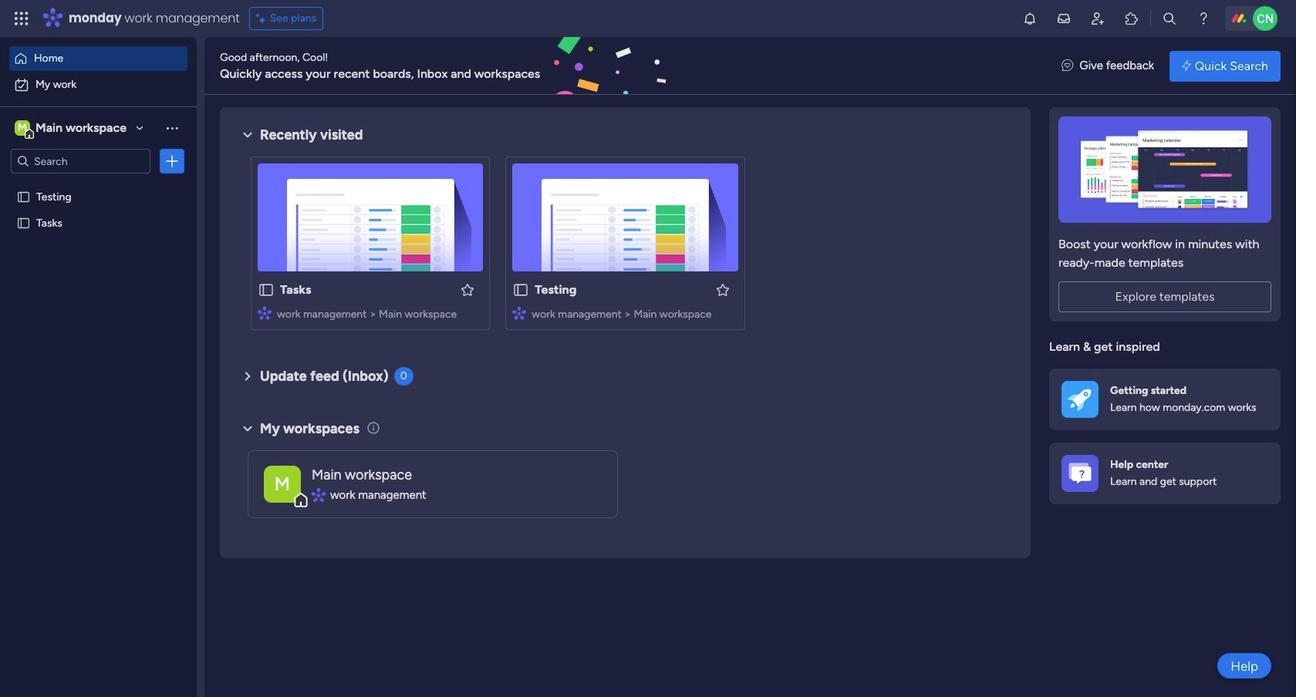 Task type: locate. For each thing, give the bounding box(es) containing it.
1 horizontal spatial workspace image
[[264, 466, 301, 503]]

1 vertical spatial workspace image
[[264, 466, 301, 503]]

list box
[[0, 180, 197, 444]]

search everything image
[[1162, 11, 1177, 26]]

public board image
[[16, 189, 31, 204], [16, 215, 31, 230], [258, 282, 275, 299]]

add to favorites image
[[460, 282, 475, 297], [715, 282, 730, 297]]

see plans image
[[256, 10, 270, 27]]

invite members image
[[1090, 11, 1105, 26]]

1 horizontal spatial add to favorites image
[[715, 282, 730, 297]]

component image
[[512, 306, 526, 320]]

monday marketplace image
[[1124, 11, 1139, 26]]

1 add to favorites image from the left
[[460, 282, 475, 297]]

option
[[9, 46, 187, 71], [9, 73, 187, 97], [0, 182, 197, 186]]

templates image image
[[1063, 116, 1267, 223]]

workspace image
[[15, 120, 30, 137], [264, 466, 301, 503]]

close recently visited image
[[238, 126, 257, 144]]

add to favorites image for bottommost public board image
[[460, 282, 475, 297]]

open update feed (inbox) image
[[238, 367, 257, 386]]

0 vertical spatial workspace image
[[15, 120, 30, 137]]

notifications image
[[1022, 11, 1038, 26]]

close my workspaces image
[[238, 419, 257, 438]]

0 horizontal spatial add to favorites image
[[460, 282, 475, 297]]

update feed image
[[1056, 11, 1072, 26]]

2 vertical spatial option
[[0, 182, 197, 186]]

v2 bolt switch image
[[1182, 57, 1191, 74]]

options image
[[164, 154, 180, 169]]

2 add to favorites image from the left
[[715, 282, 730, 297]]

1 vertical spatial option
[[9, 73, 187, 97]]



Task type: describe. For each thing, give the bounding box(es) containing it.
quick search results list box
[[238, 144, 1012, 349]]

public board image
[[512, 282, 529, 299]]

0 vertical spatial option
[[9, 46, 187, 71]]

0 horizontal spatial workspace image
[[15, 120, 30, 137]]

1 vertical spatial public board image
[[16, 215, 31, 230]]

cool name image
[[1253, 6, 1277, 31]]

getting started element
[[1049, 368, 1281, 430]]

0 element
[[394, 367, 413, 386]]

Search in workspace field
[[32, 152, 129, 170]]

2 vertical spatial public board image
[[258, 282, 275, 299]]

workspace selection element
[[15, 119, 129, 139]]

help image
[[1196, 11, 1211, 26]]

v2 user feedback image
[[1062, 57, 1073, 75]]

workspace options image
[[164, 120, 180, 136]]

select product image
[[14, 11, 29, 26]]

add to favorites image for public board icon at the top of page
[[715, 282, 730, 297]]

0 vertical spatial public board image
[[16, 189, 31, 204]]

help center element
[[1049, 442, 1281, 504]]



